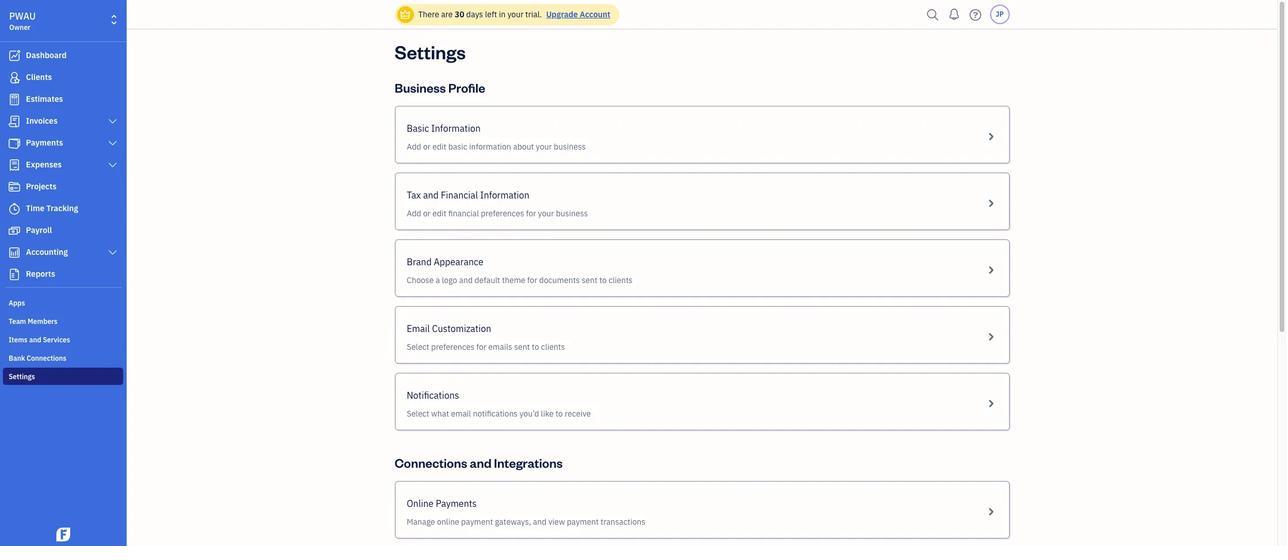 Task type: vqa. For each thing, say whether or not it's contained in the screenshot.


Task type: locate. For each thing, give the bounding box(es) containing it.
payment right view
[[567, 517, 599, 528]]

time tracking
[[26, 203, 78, 214]]

owner
[[9, 23, 30, 32]]

estimate image
[[7, 94, 21, 105]]

1 horizontal spatial clients
[[609, 275, 633, 286]]

payment right online
[[462, 517, 493, 528]]

1 vertical spatial your
[[536, 142, 552, 152]]

there are 30 days left in your trial. upgrade account
[[419, 9, 611, 20]]

2 or from the top
[[423, 209, 431, 219]]

or down "basic"
[[423, 142, 431, 152]]

chevron large down image for invoices
[[107, 117, 118, 126]]

default
[[475, 275, 501, 286]]

2 payment from the left
[[567, 517, 599, 528]]

1 horizontal spatial connections
[[395, 455, 468, 471]]

2 horizontal spatial to
[[600, 275, 607, 286]]

0 vertical spatial to
[[600, 275, 607, 286]]

3 chevron large down image from the top
[[107, 248, 118, 258]]

edit left the basic
[[433, 142, 447, 152]]

information
[[432, 123, 481, 134], [480, 190, 530, 201]]

0 horizontal spatial payments
[[26, 138, 63, 148]]

0 vertical spatial chevron large down image
[[107, 117, 118, 126]]

add
[[407, 142, 422, 152], [407, 209, 422, 219]]

pwau
[[9, 10, 36, 22]]

logo
[[442, 275, 458, 286]]

left
[[485, 9, 497, 20]]

1 vertical spatial or
[[423, 209, 431, 219]]

chevron large down image inside invoices link
[[107, 117, 118, 126]]

view
[[549, 517, 565, 528]]

to right emails at the left of page
[[532, 342, 540, 353]]

1 or from the top
[[423, 142, 431, 152]]

information up the basic
[[432, 123, 481, 134]]

1 vertical spatial preferences
[[432, 342, 475, 353]]

jp button
[[991, 5, 1010, 24]]

0 vertical spatial sent
[[582, 275, 598, 286]]

0 horizontal spatial payment
[[462, 517, 493, 528]]

and inside main element
[[29, 336, 41, 345]]

connections down the items and services
[[27, 354, 66, 363]]

information
[[470, 142, 512, 152]]

or left financial
[[423, 209, 431, 219]]

go to help image
[[967, 6, 985, 23]]

0 vertical spatial connections
[[27, 354, 66, 363]]

0 horizontal spatial to
[[532, 342, 540, 353]]

payments up online
[[436, 498, 477, 510]]

0 vertical spatial select
[[407, 342, 430, 353]]

brand
[[407, 256, 432, 268]]

gateways,
[[495, 517, 531, 528]]

1 vertical spatial clients
[[541, 342, 565, 353]]

1 horizontal spatial payments
[[436, 498, 477, 510]]

preferences down email customization in the left bottom of the page
[[432, 342, 475, 353]]

team members
[[9, 317, 58, 326]]

accounting link
[[3, 243, 123, 263]]

chevron large down image inside accounting link
[[107, 248, 118, 258]]

1 vertical spatial select
[[407, 409, 430, 419]]

1 horizontal spatial settings
[[395, 39, 466, 64]]

email
[[407, 323, 430, 335]]

1 select from the top
[[407, 342, 430, 353]]

add down tax
[[407, 209, 422, 219]]

time tracking link
[[3, 199, 123, 219]]

business for tax and financial information
[[556, 209, 588, 219]]

payment
[[462, 517, 493, 528], [567, 517, 599, 528]]

edit left financial
[[433, 209, 447, 219]]

integrations
[[494, 455, 563, 471]]

select preferences for emails sent to clients
[[407, 342, 565, 353]]

connections up the online payments
[[395, 455, 468, 471]]

2 vertical spatial chevron large down image
[[107, 248, 118, 258]]

0 vertical spatial clients
[[609, 275, 633, 286]]

1 vertical spatial sent
[[515, 342, 530, 353]]

preferences right financial
[[481, 209, 525, 219]]

and left view
[[533, 517, 547, 528]]

2 edit from the top
[[433, 209, 447, 219]]

sent
[[582, 275, 598, 286], [515, 342, 530, 353]]

settings down 'bank'
[[9, 373, 35, 381]]

reports link
[[3, 264, 123, 285]]

expenses
[[26, 160, 62, 170]]

you'd
[[520, 409, 539, 419]]

estimates link
[[3, 89, 123, 110]]

expense image
[[7, 160, 21, 171]]

0 horizontal spatial sent
[[515, 342, 530, 353]]

0 vertical spatial settings
[[395, 39, 466, 64]]

chart image
[[7, 247, 21, 259]]

1 edit from the top
[[433, 142, 447, 152]]

2 add from the top
[[407, 209, 422, 219]]

crown image
[[400, 8, 412, 20]]

business
[[554, 142, 586, 152], [556, 209, 588, 219]]

0 horizontal spatial clients
[[541, 342, 565, 353]]

expenses link
[[3, 155, 123, 176]]

about
[[513, 142, 534, 152]]

1 vertical spatial chevron large down image
[[107, 161, 118, 170]]

chevron large down image down payroll link
[[107, 248, 118, 258]]

select what email notifications you'd like to receive
[[407, 409, 591, 419]]

to right like
[[556, 409, 563, 419]]

payments up expenses
[[26, 138, 63, 148]]

items and services link
[[3, 331, 123, 349]]

appearance
[[434, 256, 484, 268]]

project image
[[7, 181, 21, 193]]

and left 'integrations'
[[470, 455, 492, 471]]

for
[[526, 209, 536, 219], [528, 275, 538, 286], [477, 342, 487, 353]]

2 vertical spatial your
[[538, 209, 554, 219]]

1 vertical spatial connections
[[395, 455, 468, 471]]

1 vertical spatial edit
[[433, 209, 447, 219]]

items
[[9, 336, 28, 345]]

settings link
[[3, 368, 123, 385]]

your for basic information
[[536, 142, 552, 152]]

freshbooks image
[[54, 528, 73, 542]]

receive
[[565, 409, 591, 419]]

bank
[[9, 354, 25, 363]]

1 vertical spatial add
[[407, 209, 422, 219]]

1 horizontal spatial to
[[556, 409, 563, 419]]

choose a logo and default theme for documents sent to clients
[[407, 275, 633, 286]]

chevron large down image up chevron large down icon
[[107, 117, 118, 126]]

estimates
[[26, 94, 63, 104]]

2 select from the top
[[407, 409, 430, 419]]

select
[[407, 342, 430, 353], [407, 409, 430, 419]]

0 vertical spatial edit
[[433, 142, 447, 152]]

chevron large down image
[[107, 117, 118, 126], [107, 161, 118, 170], [107, 248, 118, 258]]

basic
[[449, 142, 468, 152]]

0 vertical spatial or
[[423, 142, 431, 152]]

0 vertical spatial business
[[554, 142, 586, 152]]

connections
[[27, 354, 66, 363], [395, 455, 468, 471]]

trial.
[[526, 9, 542, 20]]

choose
[[407, 275, 434, 286]]

and
[[423, 190, 439, 201], [459, 275, 473, 286], [29, 336, 41, 345], [470, 455, 492, 471], [533, 517, 547, 528]]

clients
[[609, 275, 633, 286], [541, 342, 565, 353]]

1 horizontal spatial payment
[[567, 517, 599, 528]]

projects link
[[3, 177, 123, 198]]

connections inside main element
[[27, 354, 66, 363]]

1 vertical spatial information
[[480, 190, 530, 201]]

0 horizontal spatial settings
[[9, 373, 35, 381]]

sent right emails at the left of page
[[515, 342, 530, 353]]

1 vertical spatial business
[[556, 209, 588, 219]]

1 chevron large down image from the top
[[107, 117, 118, 126]]

and for connections and integrations
[[470, 455, 492, 471]]

0 horizontal spatial connections
[[27, 354, 66, 363]]

information up add or edit financial preferences for your business
[[480, 190, 530, 201]]

customization
[[432, 323, 492, 335]]

your
[[508, 9, 524, 20], [536, 142, 552, 152], [538, 209, 554, 219]]

1 vertical spatial settings
[[9, 373, 35, 381]]

add for basic
[[407, 142, 422, 152]]

documents
[[540, 275, 580, 286]]

and right items on the left bottom of page
[[29, 336, 41, 345]]

settings down there
[[395, 39, 466, 64]]

2 chevron large down image from the top
[[107, 161, 118, 170]]

select left what
[[407, 409, 430, 419]]

reports
[[26, 269, 55, 279]]

0 vertical spatial add
[[407, 142, 422, 152]]

chevron large down image down chevron large down icon
[[107, 161, 118, 170]]

report image
[[7, 269, 21, 281]]

upgrade
[[547, 9, 578, 20]]

notifications
[[473, 409, 518, 419]]

or
[[423, 142, 431, 152], [423, 209, 431, 219]]

and for items and services
[[29, 336, 41, 345]]

1 horizontal spatial preferences
[[481, 209, 525, 219]]

0 vertical spatial payments
[[26, 138, 63, 148]]

to right documents
[[600, 275, 607, 286]]

theme
[[502, 275, 526, 286]]

add down "basic"
[[407, 142, 422, 152]]

sent right documents
[[582, 275, 598, 286]]

1 horizontal spatial sent
[[582, 275, 598, 286]]

email customization
[[407, 323, 492, 335]]

projects
[[26, 181, 57, 192]]

payments inside main element
[[26, 138, 63, 148]]

select down email
[[407, 342, 430, 353]]

and right tax
[[423, 190, 439, 201]]

edit
[[433, 142, 447, 152], [433, 209, 447, 219]]

2 vertical spatial for
[[477, 342, 487, 353]]

1 add from the top
[[407, 142, 422, 152]]

settings inside settings link
[[9, 373, 35, 381]]

payments
[[26, 138, 63, 148], [436, 498, 477, 510]]



Task type: describe. For each thing, give the bounding box(es) containing it.
dashboard
[[26, 50, 67, 60]]

team members link
[[3, 313, 123, 330]]

client image
[[7, 72, 21, 84]]

tax
[[407, 190, 421, 201]]

apps link
[[3, 294, 123, 312]]

transactions
[[601, 517, 646, 528]]

brand appearance
[[407, 256, 484, 268]]

account
[[580, 9, 611, 20]]

notifications image
[[946, 3, 964, 26]]

profile
[[449, 80, 486, 96]]

2 vertical spatial to
[[556, 409, 563, 419]]

add or edit financial preferences for your business
[[407, 209, 588, 219]]

tax and financial information
[[407, 190, 530, 201]]

business for basic information
[[554, 142, 586, 152]]

pwau owner
[[9, 10, 36, 32]]

your for tax and financial information
[[538, 209, 554, 219]]

business
[[395, 80, 446, 96]]

basic information
[[407, 123, 481, 134]]

payment image
[[7, 138, 21, 149]]

dashboard image
[[7, 50, 21, 62]]

1 vertical spatial payments
[[436, 498, 477, 510]]

payroll
[[26, 225, 52, 236]]

30
[[455, 9, 465, 20]]

and right logo
[[459, 275, 473, 286]]

a
[[436, 275, 440, 286]]

days
[[467, 9, 483, 20]]

main element
[[0, 0, 156, 547]]

select for notifications
[[407, 409, 430, 419]]

edit for and
[[433, 209, 447, 219]]

upgrade account link
[[544, 9, 611, 20]]

team
[[9, 317, 26, 326]]

financial
[[449, 209, 479, 219]]

are
[[441, 9, 453, 20]]

email
[[451, 409, 471, 419]]

invoices
[[26, 116, 58, 126]]

bank connections link
[[3, 350, 123, 367]]

online payments
[[407, 498, 477, 510]]

select for email customization
[[407, 342, 430, 353]]

emails
[[489, 342, 513, 353]]

0 vertical spatial your
[[508, 9, 524, 20]]

money image
[[7, 225, 21, 237]]

services
[[43, 336, 70, 345]]

items and services
[[9, 336, 70, 345]]

business profile
[[395, 80, 486, 96]]

notifications
[[407, 390, 459, 402]]

bank connections
[[9, 354, 66, 363]]

1 payment from the left
[[462, 517, 493, 528]]

clients link
[[3, 67, 123, 88]]

chevron large down image
[[107, 139, 118, 148]]

manage online payment gateways, and view payment transactions
[[407, 517, 646, 528]]

add for tax
[[407, 209, 422, 219]]

and for tax and financial information
[[423, 190, 439, 201]]

0 horizontal spatial preferences
[[432, 342, 475, 353]]

what
[[432, 409, 449, 419]]

invoice image
[[7, 116, 21, 127]]

clients
[[26, 72, 52, 82]]

basic
[[407, 123, 429, 134]]

invoices link
[[3, 111, 123, 132]]

there
[[419, 9, 440, 20]]

0 vertical spatial information
[[432, 123, 481, 134]]

or for and
[[423, 209, 431, 219]]

financial
[[441, 190, 478, 201]]

online
[[407, 498, 434, 510]]

0 vertical spatial for
[[526, 209, 536, 219]]

jp
[[996, 10, 1004, 18]]

members
[[28, 317, 58, 326]]

tracking
[[46, 203, 78, 214]]

chevron large down image for expenses
[[107, 161, 118, 170]]

chevron large down image for accounting
[[107, 248, 118, 258]]

manage
[[407, 517, 435, 528]]

timer image
[[7, 203, 21, 215]]

0 vertical spatial preferences
[[481, 209, 525, 219]]

search image
[[924, 6, 943, 23]]

apps
[[9, 299, 25, 308]]

dashboard link
[[3, 46, 123, 66]]

or for information
[[423, 142, 431, 152]]

payroll link
[[3, 221, 123, 241]]

payments link
[[3, 133, 123, 154]]

add or edit basic information about your business
[[407, 142, 586, 152]]

in
[[499, 9, 506, 20]]

1 vertical spatial for
[[528, 275, 538, 286]]

accounting
[[26, 247, 68, 258]]

online
[[437, 517, 460, 528]]

like
[[541, 409, 554, 419]]

1 vertical spatial to
[[532, 342, 540, 353]]

connections and integrations
[[395, 455, 563, 471]]

edit for information
[[433, 142, 447, 152]]

time
[[26, 203, 44, 214]]



